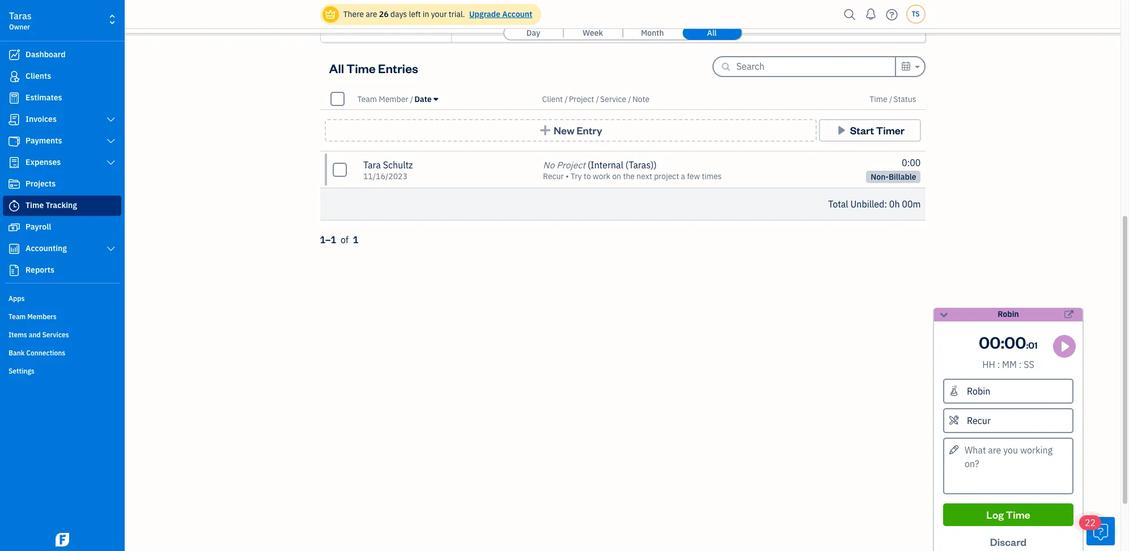 Task type: describe. For each thing, give the bounding box(es) containing it.
week
[[583, 28, 603, 38]]

bank
[[9, 349, 25, 357]]

go to help image
[[883, 6, 902, 23]]

left
[[409, 9, 421, 19]]

discard
[[991, 535, 1027, 548]]

•
[[566, 171, 569, 182]]

month
[[641, 28, 664, 38]]

expenses
[[26, 157, 61, 167]]

project image
[[7, 179, 21, 190]]

of
[[341, 234, 349, 246]]

plus image
[[539, 125, 552, 136]]

bank connections link
[[3, 344, 121, 361]]

owner
[[9, 23, 30, 31]]

services
[[42, 331, 69, 339]]

timer image
[[7, 200, 21, 212]]

0 vertical spatial project
[[569, 94, 594, 104]]

estimate image
[[7, 92, 21, 104]]

client / project / service / note
[[543, 94, 650, 104]]

)
[[654, 159, 657, 171]]

accounting link
[[3, 239, 121, 259]]

22
[[1086, 517, 1096, 529]]

payments link
[[3, 131, 121, 151]]

project
[[654, 171, 680, 182]]

service link
[[601, 94, 629, 104]]

internal
[[591, 159, 624, 171]]

22 button
[[1080, 516, 1116, 546]]

no
[[543, 159, 555, 171]]

chart image
[[7, 243, 21, 255]]

calendar image
[[901, 60, 912, 73]]

generate invoice
[[836, 3, 916, 16]]

status
[[894, 94, 917, 104]]

timer
[[877, 124, 905, 137]]

date link
[[415, 94, 438, 104]]

dashboard link
[[3, 45, 121, 65]]

: right hh
[[998, 359, 1001, 370]]

all link
[[683, 26, 742, 40]]

log time
[[987, 508, 1031, 521]]

members
[[27, 313, 57, 321]]

on
[[613, 171, 622, 182]]

total unbilled : 0h 00m
[[829, 199, 921, 210]]

1 horizontal spatial time tracking
[[320, 2, 402, 18]]

(taras)
[[626, 159, 654, 171]]

few
[[688, 171, 700, 182]]

Add a client or project text field
[[945, 380, 1073, 403]]

26
[[379, 9, 389, 19]]

freshbooks image
[[53, 533, 71, 547]]

reports
[[26, 265, 54, 275]]

1 / from the left
[[411, 94, 414, 104]]

payment image
[[7, 136, 21, 147]]

: left ss
[[1020, 359, 1022, 370]]

invoices
[[26, 114, 57, 124]]

project link
[[569, 94, 596, 104]]

chevron large down image for invoices
[[106, 115, 116, 124]]

time / status
[[870, 94, 917, 104]]

mm
[[1003, 359, 1018, 370]]

chevron large down image for expenses
[[106, 158, 116, 167]]

expenses link
[[3, 153, 121, 173]]

taras
[[9, 10, 32, 22]]

estimates link
[[3, 88, 121, 108]]

note
[[633, 94, 650, 104]]

0:00
[[902, 157, 921, 168]]

time tracking link
[[3, 196, 121, 216]]

and
[[29, 331, 41, 339]]

What are you working on? text field
[[944, 438, 1074, 495]]

non-
[[871, 172, 889, 182]]

next
[[637, 171, 653, 182]]

2 00 from the left
[[1005, 331, 1027, 353]]

start timer button
[[819, 119, 921, 142]]

main element
[[0, 0, 153, 551]]

discard button
[[944, 531, 1074, 551]]

dashboard image
[[7, 49, 21, 61]]

chevron large down image for accounting
[[106, 244, 116, 254]]

team for team members
[[9, 313, 26, 321]]

team members
[[9, 313, 57, 321]]

unbilled
[[851, 199, 885, 210]]

connections
[[26, 349, 65, 357]]

entries
[[378, 60, 418, 76]]

resume timer image
[[1058, 340, 1074, 354]]

to
[[584, 171, 591, 182]]

new entry button
[[325, 119, 817, 142]]

: inside '00 : 00 : 01'
[[1027, 339, 1029, 351]]

time inside 'main' element
[[26, 200, 44, 210]]

0h
[[890, 199, 900, 210]]

work
[[593, 171, 611, 182]]

invoice
[[882, 3, 916, 16]]

project inside no project ( internal (taras) ) recur • try to work on the next project a few times
[[557, 159, 586, 171]]

all for all time entries
[[329, 60, 344, 76]]

1–1
[[320, 234, 336, 246]]

entry
[[577, 124, 603, 137]]

items and services link
[[3, 326, 121, 343]]

invoices link
[[3, 109, 121, 130]]

items
[[9, 331, 27, 339]]

all time entries
[[329, 60, 418, 76]]

1–1 of 1
[[320, 234, 359, 246]]



Task type: locate. For each thing, give the bounding box(es) containing it.
: left 0h
[[885, 199, 888, 210]]

/
[[411, 94, 414, 104], [565, 94, 568, 104], [596, 94, 599, 104], [629, 94, 632, 104], [890, 94, 893, 104]]

1 chevron large down image from the top
[[106, 115, 116, 124]]

are
[[366, 9, 377, 19]]

chevron large down image inside expenses link
[[106, 158, 116, 167]]

0:00 non-billable
[[871, 157, 921, 182]]

:
[[885, 199, 888, 210], [1001, 331, 1005, 353], [1027, 339, 1029, 351], [998, 359, 1001, 370], [1020, 359, 1022, 370]]

chevron large down image up reports link
[[106, 244, 116, 254]]

tracking down projects link
[[46, 200, 77, 210]]

time left 'are'
[[320, 2, 349, 18]]

times
[[702, 171, 722, 182]]

invoice image
[[7, 114, 21, 125]]

01
[[1029, 339, 1038, 351]]

billable
[[889, 172, 917, 182]]

payroll link
[[3, 217, 121, 238]]

1 chevron large down image from the top
[[106, 137, 116, 146]]

ts button
[[907, 5, 926, 24]]

1 vertical spatial project
[[557, 159, 586, 171]]

tracking
[[352, 2, 402, 18], [46, 200, 77, 210]]

5 / from the left
[[890, 94, 893, 104]]

0 horizontal spatial team
[[9, 313, 26, 321]]

payroll
[[26, 222, 51, 232]]

date
[[415, 94, 432, 104]]

tracking inside 'main' element
[[46, 200, 77, 210]]

generate invoice button
[[826, 0, 926, 22]]

tracking left left
[[352, 2, 402, 18]]

hh : mm : ss
[[983, 359, 1035, 370]]

payments
[[26, 136, 62, 146]]

time right timer image
[[26, 200, 44, 210]]

apps
[[9, 294, 25, 303]]

00 up hh
[[980, 331, 1001, 353]]

00 : 00 : 01
[[980, 331, 1038, 353]]

start timer
[[851, 124, 905, 137]]

log
[[987, 508, 1005, 521]]

no project ( internal (taras) ) recur • try to work on the next project a few times
[[543, 159, 722, 182]]

start
[[851, 124, 875, 137]]

all inside all link
[[708, 28, 717, 38]]

team for team member /
[[358, 94, 377, 104]]

1 horizontal spatial team
[[358, 94, 377, 104]]

member
[[379, 94, 409, 104]]

2 chevron large down image from the top
[[106, 244, 116, 254]]

0 vertical spatial chevron large down image
[[106, 115, 116, 124]]

clients link
[[3, 66, 121, 87]]

team down 'apps'
[[9, 313, 26, 321]]

time
[[320, 2, 349, 18], [347, 60, 376, 76], [870, 94, 888, 104], [26, 200, 44, 210], [1007, 508, 1031, 521]]

3 / from the left
[[596, 94, 599, 104]]

try
[[571, 171, 582, 182]]

expense image
[[7, 157, 21, 168]]

play image
[[836, 125, 849, 136]]

00 left "01" at the right bottom of the page
[[1005, 331, 1027, 353]]

time link
[[870, 94, 890, 104]]

schultz
[[383, 159, 413, 171]]

bank connections
[[9, 349, 65, 357]]

time tracking inside 'main' element
[[26, 200, 77, 210]]

collapse timer details image
[[939, 308, 950, 322]]

chevron large down image
[[106, 115, 116, 124], [106, 158, 116, 167]]

chevron large down image down payments link
[[106, 158, 116, 167]]

2 chevron large down image from the top
[[106, 158, 116, 167]]

time right log
[[1007, 508, 1031, 521]]

clients
[[26, 71, 51, 81]]

projects link
[[3, 174, 121, 195]]

chevron large down image down estimates link on the left of the page
[[106, 115, 116, 124]]

1 vertical spatial chevron large down image
[[106, 158, 116, 167]]

0 horizontal spatial 00
[[980, 331, 1001, 353]]

project right client
[[569, 94, 594, 104]]

1 vertical spatial time tracking
[[26, 200, 77, 210]]

generate
[[836, 3, 880, 16]]

open in new window image
[[1065, 308, 1074, 322]]

estimates
[[26, 92, 62, 103]]

1 vertical spatial chevron large down image
[[106, 244, 116, 254]]

Search text field
[[737, 57, 896, 75]]

apps link
[[3, 290, 121, 307]]

ts
[[912, 10, 920, 18]]

chevron large down image
[[106, 137, 116, 146], [106, 244, 116, 254]]

dashboard
[[26, 49, 66, 60]]

/ left "date"
[[411, 94, 414, 104]]

: up ss
[[1027, 339, 1029, 351]]

chevron large down image for payments
[[106, 137, 116, 146]]

team member /
[[358, 94, 414, 104]]

1 vertical spatial team
[[9, 313, 26, 321]]

1 horizontal spatial all
[[708, 28, 717, 38]]

/ left the note 'link'
[[629, 94, 632, 104]]

00m
[[903, 199, 921, 210]]

0 horizontal spatial tracking
[[46, 200, 77, 210]]

/ left status
[[890, 94, 893, 104]]

0 horizontal spatial all
[[329, 60, 344, 76]]

trial.
[[449, 9, 465, 19]]

0 vertical spatial chevron large down image
[[106, 137, 116, 146]]

11/16/2023
[[364, 171, 408, 182]]

1 00 from the left
[[980, 331, 1001, 353]]

notifications image
[[862, 3, 881, 26]]

reports link
[[3, 260, 121, 281]]

all
[[708, 28, 717, 38], [329, 60, 344, 76]]

time inside button
[[1007, 508, 1031, 521]]

money image
[[7, 222, 21, 233]]

1 vertical spatial all
[[329, 60, 344, 76]]

a
[[681, 171, 686, 182]]

0 horizontal spatial time tracking
[[26, 200, 77, 210]]

taras owner
[[9, 10, 32, 31]]

chevron large down image up expenses link
[[106, 137, 116, 146]]

resource center badge image
[[1087, 517, 1116, 546]]

team members link
[[3, 308, 121, 325]]

00
[[980, 331, 1001, 353], [1005, 331, 1027, 353]]

all for all
[[708, 28, 717, 38]]

0 vertical spatial team
[[358, 94, 377, 104]]

client image
[[7, 71, 21, 82]]

caretdown image
[[914, 60, 920, 74]]

there
[[343, 9, 364, 19]]

ss
[[1025, 359, 1035, 370]]

client
[[543, 94, 563, 104]]

status link
[[894, 94, 917, 104]]

0 vertical spatial all
[[708, 28, 717, 38]]

days
[[391, 9, 407, 19]]

/ left service
[[596, 94, 599, 104]]

items and services
[[9, 331, 69, 339]]

/ right client
[[565, 94, 568, 104]]

Add a service text field
[[945, 410, 1073, 432]]

settings
[[9, 367, 35, 375]]

projects
[[26, 179, 56, 189]]

team
[[358, 94, 377, 104], [9, 313, 26, 321]]

team inside 'main' element
[[9, 313, 26, 321]]

1 horizontal spatial tracking
[[352, 2, 402, 18]]

time left status link
[[870, 94, 888, 104]]

account
[[503, 9, 533, 19]]

tara schultz 11/16/2023
[[364, 159, 413, 182]]

log time button
[[944, 504, 1074, 526]]

1 horizontal spatial 00
[[1005, 331, 1027, 353]]

0 vertical spatial time tracking
[[320, 2, 402, 18]]

report image
[[7, 265, 21, 276]]

month link
[[623, 26, 682, 40]]

time left entries
[[347, 60, 376, 76]]

day link
[[504, 26, 563, 40]]

your
[[431, 9, 447, 19]]

upgrade
[[469, 9, 501, 19]]

chevron large down image inside payments link
[[106, 137, 116, 146]]

day
[[527, 28, 541, 38]]

0 vertical spatial tracking
[[352, 2, 402, 18]]

2 / from the left
[[565, 94, 568, 104]]

4 / from the left
[[629, 94, 632, 104]]

accounting
[[26, 243, 67, 254]]

note link
[[633, 94, 650, 104]]

the
[[623, 171, 635, 182]]

search image
[[841, 6, 860, 23]]

team left the member
[[358, 94, 377, 104]]

caretdown image
[[434, 94, 438, 104]]

crown image
[[325, 8, 337, 20]]

tara
[[364, 159, 381, 171]]

: up 'hh : mm : ss'
[[1001, 331, 1005, 353]]

hh
[[983, 359, 996, 370]]

1 vertical spatial tracking
[[46, 200, 77, 210]]

project up •
[[557, 159, 586, 171]]



Task type: vqa. For each thing, say whether or not it's contained in the screenshot.
left 'Connect'
no



